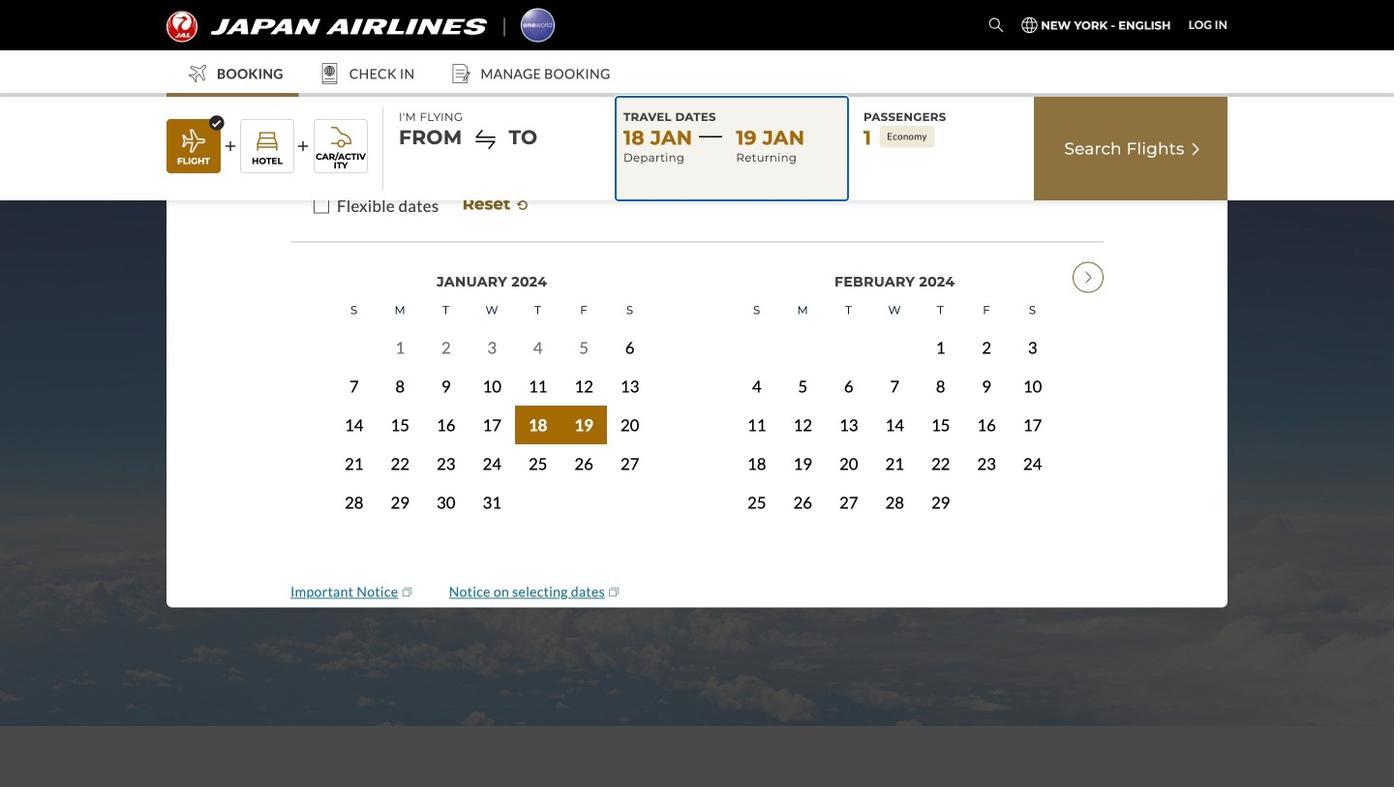 Task type: describe. For each thing, give the bounding box(es) containing it.
one world image
[[521, 8, 555, 42]]

thursday element for second monday element from right's wednesday element
[[515, 320, 561, 356]]

wednesday element for 1st monday element from the right
[[872, 320, 918, 356]]

friday element for wednesday element corresponding to 1st monday element from the right
[[964, 320, 1010, 356]]

friday element for second monday element from right's wednesday element
[[561, 320, 607, 356]]

sunday element for 1st monday element from the right
[[734, 320, 780, 356]]

japan airlines image
[[167, 11, 487, 42]]

saturday element for wednesday element corresponding to 1st monday element from the right's friday element
[[1010, 320, 1056, 356]]

wednesday element for second monday element from right
[[469, 320, 515, 356]]



Task type: locate. For each thing, give the bounding box(es) containing it.
1 horizontal spatial wednesday element
[[872, 320, 918, 356]]

0 horizontal spatial thursday element
[[515, 320, 561, 356]]

tuesday element for second monday element from right
[[423, 320, 469, 356]]

0 horizontal spatial wednesday element
[[469, 320, 515, 356]]

0 horizontal spatial saturday element
[[607, 320, 653, 356]]

saturday element
[[607, 320, 653, 356], [1010, 320, 1056, 356]]

1 tuesday element from the left
[[423, 320, 469, 356]]

1 horizontal spatial thursday element
[[918, 320, 964, 356]]

1 wednesday element from the left
[[469, 320, 515, 356]]

1 horizontal spatial friday element
[[964, 320, 1010, 356]]

2 sunday element from the left
[[734, 320, 780, 356]]

thursday element for wednesday element corresponding to 1st monday element from the right
[[918, 320, 964, 356]]

2 wednesday element from the left
[[872, 320, 918, 356]]

0 horizontal spatial tuesday element
[[423, 320, 469, 356]]

1 thursday element from the left
[[515, 320, 561, 356]]

1 monday element from the left
[[377, 320, 423, 356]]

1 saturday element from the left
[[607, 320, 653, 356]]

0 horizontal spatial monday element
[[377, 320, 423, 356]]

2 friday element from the left
[[964, 320, 1010, 356]]

tuesday element
[[423, 320, 469, 356], [826, 320, 872, 356]]

thursday element
[[515, 320, 561, 356], [918, 320, 964, 356]]

1 sunday element from the left
[[331, 320, 377, 356]]

sunday element for second monday element from right
[[331, 320, 377, 356]]

1 horizontal spatial saturday element
[[1010, 320, 1056, 356]]

1 horizontal spatial sunday element
[[734, 320, 780, 356]]

2 monday element from the left
[[780, 320, 826, 356]]

0 horizontal spatial sunday element
[[331, 320, 377, 356]]

wednesday element
[[469, 320, 515, 356], [872, 320, 918, 356]]

friday element
[[561, 320, 607, 356], [964, 320, 1010, 356]]

1 horizontal spatial tuesday element
[[826, 320, 872, 356]]

monday element
[[377, 320, 423, 356], [780, 320, 826, 356]]

2 tuesday element from the left
[[826, 320, 872, 356]]

2 saturday element from the left
[[1010, 320, 1056, 356]]

tuesday element for 1st monday element from the right
[[826, 320, 872, 356]]

2 thursday element from the left
[[918, 320, 964, 356]]

0 horizontal spatial friday element
[[561, 320, 607, 356]]

1 friday element from the left
[[561, 320, 607, 356]]

1 horizontal spatial monday element
[[780, 320, 826, 356]]

sunday element
[[331, 320, 377, 356], [734, 320, 780, 356]]

saturday element for second monday element from right's wednesday element friday element
[[607, 320, 653, 356]]



Task type: vqa. For each thing, say whether or not it's contained in the screenshot.
2nd saturday "Element" from left
yes



